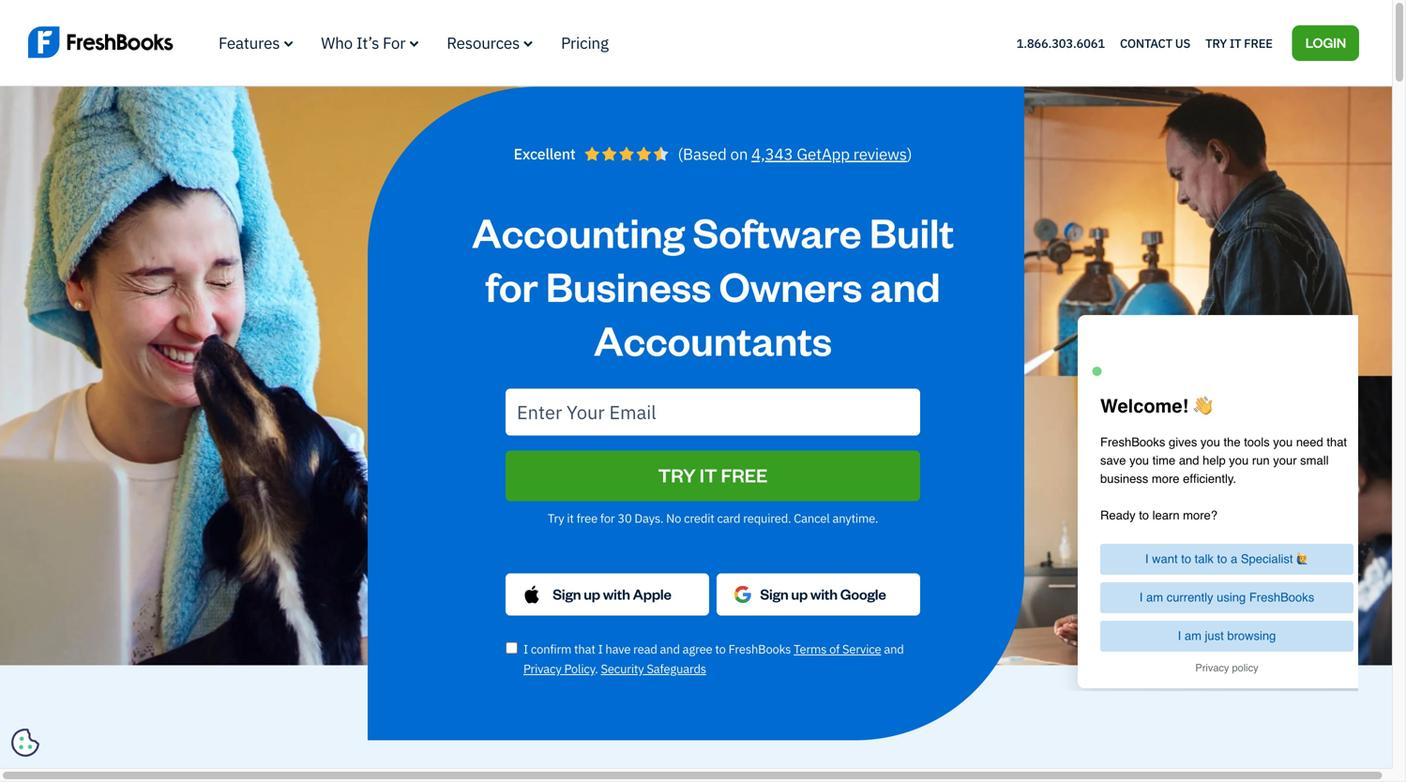 Task type: vqa. For each thing, say whether or not it's contained in the screenshot.
Try It Free 'button'
yes



Task type: locate. For each thing, give the bounding box(es) containing it.
up for sign up with apple
[[584, 585, 601, 604]]

try right us
[[1206, 35, 1228, 51]]

it left the 'free'
[[567, 511, 574, 527]]

4,343
[[752, 144, 794, 164]]

sign
[[553, 585, 581, 604], [761, 585, 789, 604]]

None checkbox
[[506, 643, 518, 655]]

with
[[603, 585, 631, 604], [811, 585, 838, 604]]

pricing
[[561, 32, 609, 53]]

google logo image
[[734, 573, 753, 618]]

try left it
[[659, 463, 696, 488]]

0 vertical spatial for
[[486, 259, 538, 312]]

for inside accounting software built for business owners and accountants
[[486, 259, 538, 312]]

2 sign from the left
[[761, 585, 789, 604]]

pricing link
[[561, 32, 609, 53]]

1.866.303.6061 link
[[1017, 35, 1106, 51]]

contact
[[1121, 35, 1173, 51]]

free left login link
[[1245, 35, 1273, 51]]

2 up from the left
[[792, 585, 808, 604]]

0 vertical spatial free
[[1245, 35, 1273, 51]]

safeguards
[[647, 661, 707, 677]]

0 horizontal spatial free
[[721, 463, 768, 488]]

and
[[871, 259, 941, 312], [660, 642, 680, 658], [884, 642, 904, 658]]

sign right google logo
[[761, 585, 789, 604]]

us
[[1176, 35, 1191, 51]]

accounting software built for business owners and accountants
[[472, 205, 955, 366]]

cookie consent banner dialog
[[14, 538, 296, 755]]

reviews
[[854, 144, 908, 164]]

try left the 'free'
[[548, 511, 565, 527]]

sign up with apple
[[553, 585, 672, 604]]

0 horizontal spatial up
[[584, 585, 601, 604]]

policy
[[565, 661, 595, 677]]

try for try it free for 30 days. no credit card required. cancel anytime.
[[548, 511, 565, 527]]

privacy policy link
[[524, 661, 595, 677]]

and down the built
[[871, 259, 941, 312]]

with left apple
[[603, 585, 631, 604]]

1 vertical spatial try
[[659, 463, 696, 488]]

try it free for 30 days. no credit card required. cancel anytime.
[[548, 511, 879, 527]]

for left 30
[[601, 511, 615, 527]]

30
[[618, 511, 632, 527]]

read
[[634, 642, 658, 658]]

it for free
[[1230, 35, 1242, 51]]

it
[[1230, 35, 1242, 51], [567, 511, 574, 527]]

0 vertical spatial it
[[1230, 35, 1242, 51]]

credit
[[684, 511, 715, 527]]

0 horizontal spatial with
[[603, 585, 631, 604]]

i right that
[[598, 642, 603, 658]]

freshbooks
[[729, 642, 791, 658]]

1 with from the left
[[603, 585, 631, 604]]

sign for sign up with apple
[[553, 585, 581, 604]]

dialog
[[0, 0, 1407, 783]]

1 horizontal spatial for
[[601, 511, 615, 527]]

days.
[[635, 511, 664, 527]]

free
[[1245, 35, 1273, 51], [721, 463, 768, 488]]

required.
[[744, 511, 792, 527]]

and up safeguards
[[660, 642, 680, 658]]

2 i from the left
[[598, 642, 603, 658]]

cancel
[[794, 511, 830, 527]]

2 vertical spatial try
[[548, 511, 565, 527]]

(based on 4,343 getapp reviews )
[[678, 144, 913, 164]]

0 horizontal spatial sign
[[553, 585, 581, 604]]

1 horizontal spatial free
[[1245, 35, 1273, 51]]

it inside try it free link
[[1230, 35, 1242, 51]]

i
[[524, 642, 528, 658], [598, 642, 603, 658]]

0 horizontal spatial for
[[486, 259, 538, 312]]

owners
[[720, 259, 863, 312]]

free for try it free
[[721, 463, 768, 488]]

and for owners
[[871, 259, 941, 312]]

2 horizontal spatial try
[[1206, 35, 1228, 51]]

with left google
[[811, 585, 838, 604]]

1 sign from the left
[[553, 585, 581, 604]]

built
[[870, 205, 955, 258]]

0 horizontal spatial it
[[567, 511, 574, 527]]

1.866.303.6061
[[1017, 35, 1106, 51]]

1 horizontal spatial sign
[[761, 585, 789, 604]]

card
[[718, 511, 741, 527]]

1 vertical spatial free
[[721, 463, 768, 488]]

features link
[[219, 32, 293, 53]]

free right it
[[721, 463, 768, 488]]

1 horizontal spatial try
[[659, 463, 696, 488]]

.
[[595, 661, 598, 677]]

0 vertical spatial try
[[1206, 35, 1228, 51]]

software
[[693, 205, 862, 258]]

i left confirm
[[524, 642, 528, 658]]

1 vertical spatial for
[[601, 511, 615, 527]]

up up terms
[[792, 585, 808, 604]]

1 horizontal spatial up
[[792, 585, 808, 604]]

0 horizontal spatial try
[[548, 511, 565, 527]]

1 vertical spatial it
[[567, 511, 574, 527]]

resources
[[447, 32, 520, 53]]

2 with from the left
[[811, 585, 838, 604]]

and for read
[[660, 642, 680, 658]]

try for try it free
[[659, 463, 696, 488]]

it right us
[[1230, 35, 1242, 51]]

agree
[[683, 642, 713, 658]]

0 horizontal spatial i
[[524, 642, 528, 658]]

up up that
[[584, 585, 601, 604]]

(based
[[678, 144, 727, 164]]

for down accounting
[[486, 259, 538, 312]]

4,343 getapp reviews link
[[752, 144, 908, 164]]

it for free
[[567, 511, 574, 527]]

login
[[1306, 33, 1347, 51]]

with for apple
[[603, 585, 631, 604]]

for
[[486, 259, 538, 312], [601, 511, 615, 527]]

free inside 'button'
[[721, 463, 768, 488]]

freshbooks logo image
[[28, 24, 174, 60]]

privacy
[[524, 661, 562, 677]]

on
[[731, 144, 748, 164]]

up
[[584, 585, 601, 604], [792, 585, 808, 604]]

security safeguards link
[[601, 661, 707, 677]]

1 horizontal spatial with
[[811, 585, 838, 604]]

1 horizontal spatial i
[[598, 642, 603, 658]]

sign right apple logo
[[553, 585, 581, 604]]

contact us link
[[1121, 31, 1191, 55]]

apple
[[633, 585, 672, 604]]

sign for sign up with google
[[761, 585, 789, 604]]

try inside 'button'
[[659, 463, 696, 488]]

of
[[830, 642, 840, 658]]

and inside accounting software built for business owners and accountants
[[871, 259, 941, 312]]

up for sign up with google
[[792, 585, 808, 604]]

try
[[1206, 35, 1228, 51], [659, 463, 696, 488], [548, 511, 565, 527]]

1 horizontal spatial it
[[1230, 35, 1242, 51]]

excellent
[[514, 144, 576, 164]]

1 up from the left
[[584, 585, 601, 604]]

and right service
[[884, 642, 904, 658]]



Task type: describe. For each thing, give the bounding box(es) containing it.
try it free
[[659, 463, 768, 488]]

try it free
[[1206, 35, 1273, 51]]

1 i from the left
[[524, 642, 528, 658]]

try for try it free
[[1206, 35, 1228, 51]]

for
[[383, 32, 406, 53]]

with for google
[[811, 585, 838, 604]]

Enter Your Email email field
[[506, 389, 921, 436]]

who it's for link
[[321, 32, 419, 53]]

have
[[606, 642, 631, 658]]

free for try it free
[[1245, 35, 1273, 51]]

sign up with google link
[[717, 573, 921, 618]]

for for 30
[[601, 511, 615, 527]]

it
[[700, 463, 718, 488]]

for for business
[[486, 259, 538, 312]]

features
[[219, 32, 280, 53]]

anytime.
[[833, 511, 879, 527]]

google
[[841, 585, 887, 604]]

who it's for
[[321, 32, 406, 53]]

try it free link
[[1206, 31, 1273, 55]]

to
[[716, 642, 726, 658]]

who
[[321, 32, 353, 53]]

no
[[667, 511, 682, 527]]

confirm
[[531, 642, 572, 658]]

free
[[577, 511, 598, 527]]

terms
[[794, 642, 827, 658]]

sign up with apple link
[[506, 574, 710, 616]]

sign up with google
[[761, 585, 887, 604]]

business
[[546, 259, 712, 312]]

4.5 stars image
[[585, 147, 669, 161]]

accountants
[[594, 313, 833, 366]]

login link
[[1293, 25, 1360, 61]]

accounting
[[472, 205, 685, 258]]

security
[[601, 661, 644, 677]]

i confirm that i have read and agree to freshbooks terms of service and privacy policy . security safeguards
[[524, 642, 904, 677]]

apple logo image
[[523, 585, 542, 605]]

)
[[908, 144, 913, 164]]

cookie preferences image
[[11, 729, 39, 757]]

resources link
[[447, 32, 533, 53]]

that
[[574, 642, 596, 658]]

contact us
[[1121, 35, 1191, 51]]

it's
[[356, 32, 379, 53]]

getapp
[[797, 144, 850, 164]]

terms of service link
[[794, 642, 882, 658]]

try it free button
[[506, 451, 921, 502]]

service
[[843, 642, 882, 658]]



